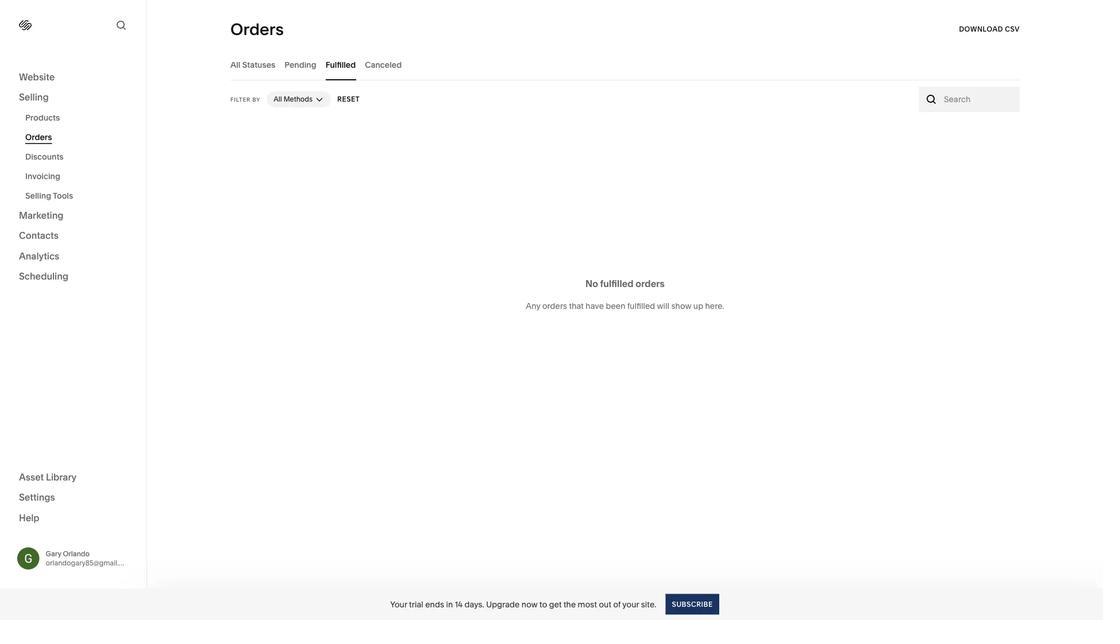 Task type: locate. For each thing, give the bounding box(es) containing it.
tab list
[[231, 49, 1020, 80]]

selling tools
[[25, 191, 73, 201]]

settings link
[[19, 492, 128, 505]]

selling down website at the left of page
[[19, 92, 49, 103]]

selling link
[[19, 91, 128, 105]]

selling up marketing
[[25, 191, 51, 201]]

fulfilled up been
[[601, 279, 634, 290]]

website link
[[19, 71, 128, 84]]

asset library link
[[19, 471, 128, 485]]

your
[[623, 600, 640, 610]]

discounts
[[25, 152, 64, 162]]

0 vertical spatial selling
[[19, 92, 49, 103]]

0 vertical spatial all
[[231, 60, 241, 70]]

gary
[[46, 550, 61, 559]]

discounts link
[[25, 147, 134, 167]]

csv
[[1006, 25, 1020, 33]]

all methods
[[274, 95, 313, 103]]

orders up will
[[636, 279, 665, 290]]

selling
[[19, 92, 49, 103], [25, 191, 51, 201]]

1 vertical spatial selling
[[25, 191, 51, 201]]

orders link
[[25, 128, 134, 147]]

ends
[[426, 600, 444, 610]]

1 vertical spatial fulfilled
[[628, 301, 656, 311]]

all statuses
[[231, 60, 276, 70]]

all left statuses on the top of the page
[[231, 60, 241, 70]]

site.
[[641, 600, 657, 610]]

orders up statuses on the top of the page
[[231, 20, 284, 39]]

orders
[[636, 279, 665, 290], [543, 301, 568, 311]]

0 horizontal spatial all
[[231, 60, 241, 70]]

methods
[[284, 95, 313, 103]]

have
[[586, 301, 604, 311]]

all inside all methods button
[[274, 95, 282, 103]]

by
[[253, 96, 261, 103]]

scheduling link
[[19, 270, 128, 284]]

download
[[960, 25, 1004, 33]]

will
[[657, 301, 670, 311]]

orlando
[[63, 550, 90, 559]]

up
[[694, 301, 704, 311]]

0 horizontal spatial orders
[[25, 133, 52, 142]]

1 vertical spatial orders
[[543, 301, 568, 311]]

your
[[390, 600, 407, 610]]

days.
[[465, 600, 485, 610]]

analytics
[[19, 251, 59, 262]]

fulfilled left will
[[628, 301, 656, 311]]

reset button
[[338, 89, 360, 110]]

1 horizontal spatial orders
[[636, 279, 665, 290]]

settings
[[19, 492, 55, 504]]

1 vertical spatial orders
[[25, 133, 52, 142]]

all inside all statuses button
[[231, 60, 241, 70]]

products
[[25, 113, 60, 123]]

1 horizontal spatial all
[[274, 95, 282, 103]]

canceled button
[[365, 49, 402, 80]]

0 vertical spatial fulfilled
[[601, 279, 634, 290]]

help link
[[19, 512, 39, 525]]

all left the methods
[[274, 95, 282, 103]]

website
[[19, 71, 55, 82]]

1 horizontal spatial orders
[[231, 20, 284, 39]]

0 vertical spatial orders
[[636, 279, 665, 290]]

in
[[446, 600, 453, 610]]

tab list containing all statuses
[[231, 49, 1020, 80]]

fulfilled
[[601, 279, 634, 290], [628, 301, 656, 311]]

orders right 'any'
[[543, 301, 568, 311]]

1 vertical spatial all
[[274, 95, 282, 103]]

fulfilled
[[326, 60, 356, 70]]

orders
[[231, 20, 284, 39], [25, 133, 52, 142]]

upgrade
[[486, 600, 520, 610]]

14
[[455, 600, 463, 610]]

0 vertical spatial orders
[[231, 20, 284, 39]]

of
[[614, 600, 621, 610]]

orders down products at left
[[25, 133, 52, 142]]

all
[[231, 60, 241, 70], [274, 95, 282, 103]]

reset
[[338, 95, 360, 103]]

asset library
[[19, 472, 77, 483]]

selling for selling
[[19, 92, 49, 103]]

filter
[[231, 96, 251, 103]]

get
[[549, 600, 562, 610]]



Task type: describe. For each thing, give the bounding box(es) containing it.
out
[[599, 600, 612, 610]]

to
[[540, 600, 547, 610]]

asset
[[19, 472, 44, 483]]

marketing link
[[19, 209, 128, 223]]

download csv button
[[960, 19, 1020, 40]]

show
[[672, 301, 692, 311]]

pending button
[[285, 49, 317, 80]]

the
[[564, 600, 576, 610]]

invoicing
[[25, 172, 60, 181]]

canceled
[[365, 60, 402, 70]]

any orders that have been fulfilled will show up here.
[[526, 301, 725, 311]]

scheduling
[[19, 271, 68, 282]]

Search field
[[945, 93, 1014, 106]]

filter by
[[231, 96, 261, 103]]

no
[[586, 279, 599, 290]]

orlandogary85@gmail.com
[[46, 560, 133, 568]]

trial
[[409, 600, 424, 610]]

download csv
[[960, 25, 1020, 33]]

here.
[[706, 301, 725, 311]]

subscribe
[[672, 601, 713, 609]]

pending
[[285, 60, 317, 70]]

all for all statuses
[[231, 60, 241, 70]]

contacts link
[[19, 230, 128, 243]]

fulfilled button
[[326, 49, 356, 80]]

your trial ends in 14 days. upgrade now to get the most out of your site.
[[390, 600, 657, 610]]

selling tools link
[[25, 186, 134, 206]]

now
[[522, 600, 538, 610]]

analytics link
[[19, 250, 128, 264]]

0 horizontal spatial orders
[[543, 301, 568, 311]]

contacts
[[19, 230, 59, 241]]

invoicing link
[[25, 167, 134, 186]]

marketing
[[19, 210, 64, 221]]

all for all methods
[[274, 95, 282, 103]]

statuses
[[242, 60, 276, 70]]

all statuses button
[[231, 49, 276, 80]]

selling for selling tools
[[25, 191, 51, 201]]

no fulfilled orders
[[586, 279, 665, 290]]

help
[[19, 513, 39, 524]]

all methods button
[[267, 91, 331, 108]]

tools
[[53, 191, 73, 201]]

that
[[569, 301, 584, 311]]

any
[[526, 301, 541, 311]]

been
[[606, 301, 626, 311]]

subscribe button
[[666, 595, 720, 615]]

most
[[578, 600, 597, 610]]

library
[[46, 472, 77, 483]]

products link
[[25, 108, 134, 128]]

gary orlando orlandogary85@gmail.com
[[46, 550, 133, 568]]



Task type: vqa. For each thing, say whether or not it's contained in the screenshot.
the paid
no



